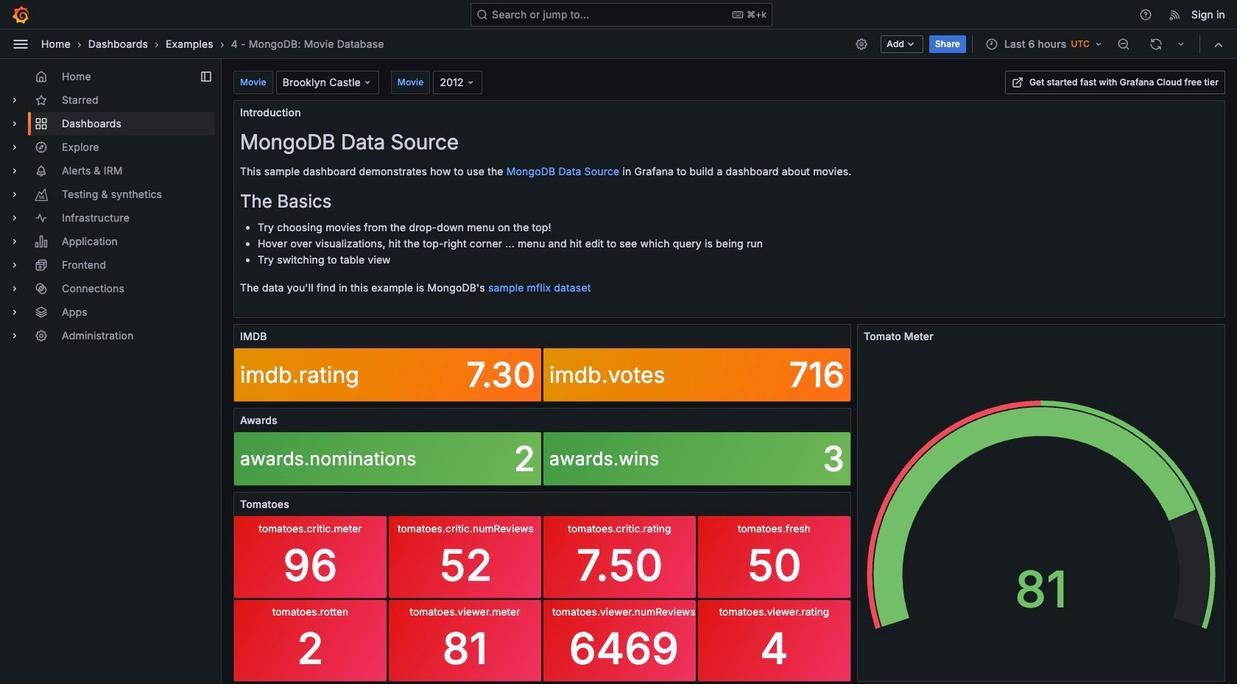 Task type: locate. For each thing, give the bounding box(es) containing it.
expand section testing & synthetics image
[[9, 189, 21, 200]]

navigation element
[[0, 59, 221, 360]]

expand section administration image
[[9, 330, 21, 342]]

dashboard settings image
[[856, 37, 869, 50]]

auto refresh turned off. choose refresh time interval image
[[1176, 38, 1188, 50]]

expand section apps image
[[9, 306, 21, 318]]

refresh dashboard image
[[1150, 37, 1163, 50]]

expand section infrastructure image
[[9, 212, 21, 224]]

expand section application image
[[9, 236, 21, 248]]

expand section starred image
[[9, 94, 21, 106]]



Task type: describe. For each thing, give the bounding box(es) containing it.
undock menu image
[[200, 71, 212, 83]]

help image
[[1140, 8, 1153, 21]]

expand section alerts & irm image
[[9, 165, 21, 177]]

expand section dashboards image
[[9, 118, 21, 130]]

expand section explore image
[[9, 141, 21, 153]]

expand section frontend image
[[9, 259, 21, 271]]

news image
[[1169, 8, 1183, 21]]

grafana image
[[12, 6, 29, 23]]

close menu image
[[12, 35, 29, 53]]

expand section connections image
[[9, 283, 21, 295]]

zoom out time range image
[[1118, 37, 1131, 50]]



Task type: vqa. For each thing, say whether or not it's contained in the screenshot.
the Navigation element
yes



